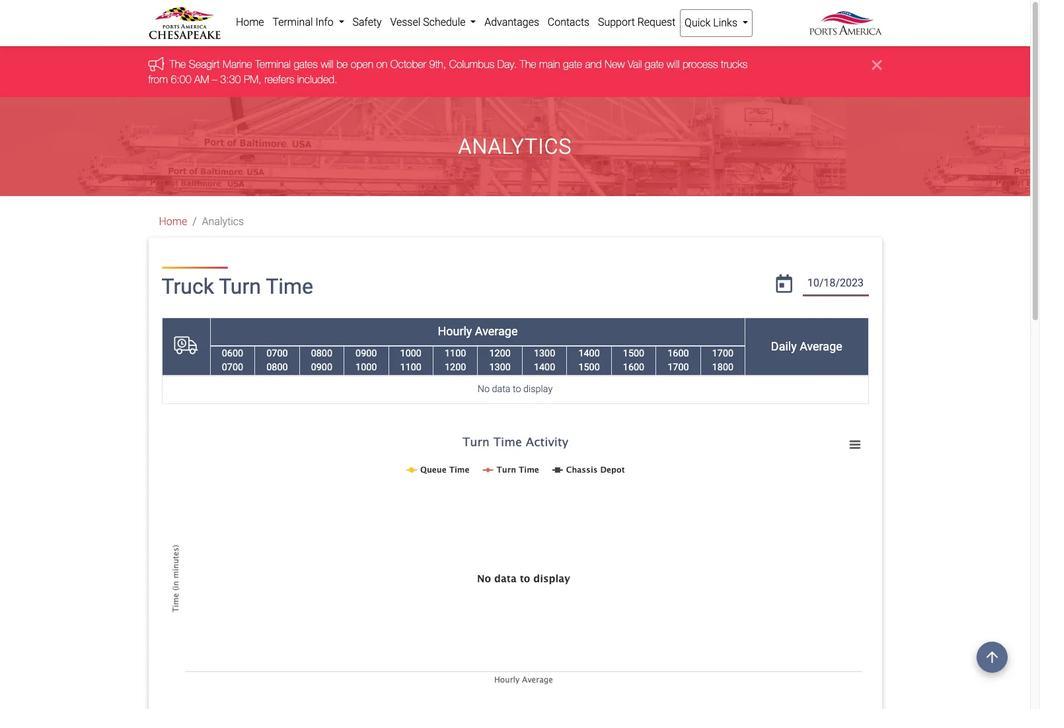 Task type: describe. For each thing, give the bounding box(es) containing it.
day.
[[498, 58, 517, 70]]

open
[[351, 58, 373, 70]]

0 horizontal spatial home link
[[159, 216, 187, 228]]

pm,
[[244, 73, 262, 85]]

0 vertical spatial 1400
[[579, 348, 600, 359]]

seagirt
[[189, 58, 220, 70]]

1000 1100
[[400, 348, 422, 374]]

contacts
[[548, 16, 590, 28]]

new
[[605, 58, 625, 70]]

am
[[194, 73, 209, 85]]

the seagirt marine terminal gates will be open on october 9th, columbus day. the main gate and new vail gate will process trucks from 6:00 am – 3:30 pm, reefers included. alert
[[0, 47, 1031, 97]]

october
[[391, 58, 426, 70]]

0 vertical spatial 1000
[[400, 348, 422, 359]]

quick links link
[[680, 9, 753, 37]]

0 vertical spatial home link
[[232, 9, 268, 36]]

gates
[[294, 58, 318, 70]]

1600 1700
[[668, 348, 689, 374]]

0 horizontal spatial 1700
[[668, 362, 689, 374]]

bullhorn image
[[148, 57, 170, 71]]

schedule
[[423, 16, 466, 28]]

process
[[683, 58, 718, 70]]

support request
[[598, 16, 676, 28]]

included.
[[297, 73, 338, 85]]

0 vertical spatial 0700
[[267, 348, 288, 359]]

vessel
[[390, 16, 421, 28]]

1 horizontal spatial 1600
[[668, 348, 689, 359]]

reefers
[[265, 73, 294, 85]]

support request link
[[594, 9, 680, 36]]

1 vertical spatial average
[[800, 340, 843, 354]]

1 vertical spatial home
[[159, 216, 187, 228]]

from
[[148, 73, 168, 85]]

terminal info link
[[268, 9, 348, 36]]

on
[[376, 58, 388, 70]]

info
[[316, 16, 334, 28]]

9th,
[[429, 58, 446, 70]]

go to top image
[[977, 643, 1008, 674]]

–
[[212, 73, 217, 85]]

1 will from the left
[[321, 58, 334, 70]]

0 horizontal spatial 1500
[[579, 362, 600, 374]]

advantages link
[[480, 9, 544, 36]]

1700 1800
[[712, 348, 734, 374]]

1500 1600
[[623, 348, 645, 374]]

1 the from the left
[[170, 58, 186, 70]]

1 vertical spatial 0800
[[267, 362, 288, 374]]

close image
[[872, 57, 882, 73]]

truck turn time
[[162, 274, 313, 300]]

3:30
[[220, 73, 241, 85]]

terminal inside "link"
[[273, 16, 313, 28]]

vessel schedule
[[390, 16, 468, 28]]

2 the from the left
[[520, 58, 536, 70]]

1 horizontal spatial home
[[236, 16, 264, 28]]

1 vertical spatial 1000
[[356, 362, 377, 374]]

0 vertical spatial 1500
[[623, 348, 645, 359]]

no data to display
[[478, 384, 553, 396]]

1800
[[712, 362, 734, 374]]

no
[[478, 384, 490, 396]]

contacts link
[[544, 9, 594, 36]]



Task type: vqa. For each thing, say whether or not it's contained in the screenshot.


Task type: locate. For each thing, give the bounding box(es) containing it.
the seagirt marine terminal gates will be open on october 9th, columbus day. the main gate and new vail gate will process trucks from 6:00 am – 3:30 pm, reefers included. link
[[148, 58, 748, 85]]

1 horizontal spatial 1100
[[445, 348, 466, 359]]

be
[[337, 58, 348, 70]]

terminal info
[[273, 16, 336, 28]]

0700 0800
[[267, 348, 288, 374]]

safety
[[353, 16, 382, 28]]

1 vertical spatial 0900
[[311, 362, 333, 374]]

1 vertical spatial 1100
[[400, 362, 422, 374]]

0 vertical spatial 1100
[[445, 348, 466, 359]]

0 horizontal spatial 0800
[[267, 362, 288, 374]]

1200 down hourly
[[445, 362, 466, 374]]

terminal up reefers at top
[[255, 58, 291, 70]]

gate
[[563, 58, 582, 70], [645, 58, 664, 70]]

terminal inside the seagirt marine terminal gates will be open on october 9th, columbus day. the main gate and new vail gate will process trucks from 6:00 am – 3:30 pm, reefers included.
[[255, 58, 291, 70]]

hourly average daily average
[[438, 325, 843, 354]]

1000 left "1000 1100"
[[356, 362, 377, 374]]

1 vertical spatial 1400
[[534, 362, 555, 374]]

main
[[539, 58, 560, 70]]

1 horizontal spatial 0700
[[267, 348, 288, 359]]

2 gate from the left
[[645, 58, 664, 70]]

1 horizontal spatial home link
[[232, 9, 268, 36]]

0 horizontal spatial average
[[475, 325, 518, 339]]

quick links
[[685, 17, 740, 29]]

1500
[[623, 348, 645, 359], [579, 362, 600, 374]]

1400 up display
[[534, 362, 555, 374]]

0 horizontal spatial 1100
[[400, 362, 422, 374]]

0 vertical spatial 1700
[[712, 348, 734, 359]]

1 vertical spatial 1300
[[490, 362, 511, 374]]

display
[[524, 384, 553, 396]]

will left be
[[321, 58, 334, 70]]

1 horizontal spatial 1200
[[490, 348, 511, 359]]

0600 0700
[[222, 348, 243, 374]]

6:00
[[171, 73, 191, 85]]

0900 left 0900 1000
[[311, 362, 333, 374]]

1 horizontal spatial 0800
[[311, 348, 333, 359]]

0900
[[356, 348, 377, 359], [311, 362, 333, 374]]

1 horizontal spatial 1400
[[579, 348, 600, 359]]

and
[[585, 58, 602, 70]]

1600
[[668, 348, 689, 359], [623, 362, 645, 374]]

advantages
[[485, 16, 539, 28]]

quick
[[685, 17, 711, 29]]

0 vertical spatial 1600
[[668, 348, 689, 359]]

1 horizontal spatial gate
[[645, 58, 664, 70]]

1 vertical spatial analytics
[[202, 216, 244, 228]]

links
[[713, 17, 738, 29]]

1700 left the 1800
[[668, 362, 689, 374]]

calendar day image
[[776, 275, 793, 294]]

1 vertical spatial 0700
[[222, 362, 243, 374]]

1600 down hourly average daily average
[[623, 362, 645, 374]]

1100 left 1100 1200 in the left of the page
[[400, 362, 422, 374]]

0700 right 0600
[[267, 348, 288, 359]]

0 horizontal spatial 0900
[[311, 362, 333, 374]]

1 horizontal spatial 1000
[[400, 348, 422, 359]]

0 horizontal spatial 1400
[[534, 362, 555, 374]]

1000 left 1100 1200 in the left of the page
[[400, 348, 422, 359]]

1 vertical spatial 1500
[[579, 362, 600, 374]]

1400 left 1500 1600
[[579, 348, 600, 359]]

the up '6:00'
[[170, 58, 186, 70]]

terminal left info
[[273, 16, 313, 28]]

1 horizontal spatial the
[[520, 58, 536, 70]]

0 vertical spatial 0800
[[311, 348, 333, 359]]

0800 left 0800 0900 at left
[[267, 362, 288, 374]]

0 vertical spatial analytics
[[458, 134, 572, 159]]

1 horizontal spatial will
[[667, 58, 680, 70]]

0 horizontal spatial 1000
[[356, 362, 377, 374]]

vail
[[628, 58, 642, 70]]

0600
[[222, 348, 243, 359]]

0800
[[311, 348, 333, 359], [267, 362, 288, 374]]

average
[[475, 325, 518, 339], [800, 340, 843, 354]]

home link
[[232, 9, 268, 36], [159, 216, 187, 228]]

1 horizontal spatial average
[[800, 340, 843, 354]]

1100
[[445, 348, 466, 359], [400, 362, 422, 374]]

1400 1500
[[579, 348, 600, 374]]

0800 0900
[[311, 348, 333, 374]]

1 horizontal spatial 1500
[[623, 348, 645, 359]]

will
[[321, 58, 334, 70], [667, 58, 680, 70]]

average up 1200 1300
[[475, 325, 518, 339]]

0900 1000
[[356, 348, 377, 374]]

0700
[[267, 348, 288, 359], [222, 362, 243, 374]]

0 vertical spatial average
[[475, 325, 518, 339]]

1 vertical spatial 1700
[[668, 362, 689, 374]]

gate right vail
[[645, 58, 664, 70]]

to
[[513, 384, 521, 396]]

1400
[[579, 348, 600, 359], [534, 362, 555, 374]]

1300
[[534, 348, 555, 359], [490, 362, 511, 374]]

0 horizontal spatial the
[[170, 58, 186, 70]]

columbus
[[449, 58, 495, 70]]

hourly
[[438, 325, 472, 339]]

analytics
[[458, 134, 572, 159], [202, 216, 244, 228]]

1 horizontal spatial 1300
[[534, 348, 555, 359]]

0 horizontal spatial 1200
[[445, 362, 466, 374]]

2 will from the left
[[667, 58, 680, 70]]

1100 1200
[[445, 348, 466, 374]]

1200
[[490, 348, 511, 359], [445, 362, 466, 374]]

1 vertical spatial home link
[[159, 216, 187, 228]]

0 vertical spatial 1300
[[534, 348, 555, 359]]

0 horizontal spatial 1600
[[623, 362, 645, 374]]

1 vertical spatial 1600
[[623, 362, 645, 374]]

1 vertical spatial terminal
[[255, 58, 291, 70]]

0 vertical spatial 1200
[[490, 348, 511, 359]]

vessel schedule link
[[386, 9, 480, 36]]

time
[[266, 274, 313, 300]]

data
[[492, 384, 511, 396]]

1000
[[400, 348, 422, 359], [356, 362, 377, 374]]

1 horizontal spatial 1700
[[712, 348, 734, 359]]

home
[[236, 16, 264, 28], [159, 216, 187, 228]]

terminal
[[273, 16, 313, 28], [255, 58, 291, 70]]

trucks
[[721, 58, 748, 70]]

1200 up data
[[490, 348, 511, 359]]

0900 left "1000 1100"
[[356, 348, 377, 359]]

1 vertical spatial 1200
[[445, 362, 466, 374]]

request
[[638, 16, 676, 28]]

daily
[[771, 340, 797, 354]]

the seagirt marine terminal gates will be open on october 9th, columbus day. the main gate and new vail gate will process trucks from 6:00 am – 3:30 pm, reefers included.
[[148, 58, 748, 85]]

1500 right 1300 1400
[[579, 362, 600, 374]]

0700 down 0600
[[222, 362, 243, 374]]

0 horizontal spatial will
[[321, 58, 334, 70]]

safety link
[[348, 9, 386, 36]]

0 vertical spatial terminal
[[273, 16, 313, 28]]

0 horizontal spatial gate
[[563, 58, 582, 70]]

0 vertical spatial home
[[236, 16, 264, 28]]

0 horizontal spatial analytics
[[202, 216, 244, 228]]

None text field
[[803, 272, 869, 296]]

will left process
[[667, 58, 680, 70]]

0 horizontal spatial home
[[159, 216, 187, 228]]

1200 1300
[[490, 348, 511, 374]]

support
[[598, 16, 635, 28]]

average right daily
[[800, 340, 843, 354]]

marine
[[223, 58, 252, 70]]

the right day.
[[520, 58, 536, 70]]

1300 up display
[[534, 348, 555, 359]]

1300 up data
[[490, 362, 511, 374]]

the
[[170, 58, 186, 70], [520, 58, 536, 70]]

1300 1400
[[534, 348, 555, 374]]

truck
[[162, 274, 214, 300]]

1 gate from the left
[[563, 58, 582, 70]]

0 horizontal spatial 0700
[[222, 362, 243, 374]]

1 horizontal spatial 0900
[[356, 348, 377, 359]]

0 horizontal spatial 1300
[[490, 362, 511, 374]]

turn
[[219, 274, 261, 300]]

gate left "and"
[[563, 58, 582, 70]]

1700 up the 1800
[[712, 348, 734, 359]]

0800 left 0900 1000
[[311, 348, 333, 359]]

1600 left 1700 1800
[[668, 348, 689, 359]]

1 horizontal spatial analytics
[[458, 134, 572, 159]]

1100 down hourly
[[445, 348, 466, 359]]

1700
[[712, 348, 734, 359], [668, 362, 689, 374]]

0 vertical spatial 0900
[[356, 348, 377, 359]]

1500 left 1600 1700
[[623, 348, 645, 359]]



